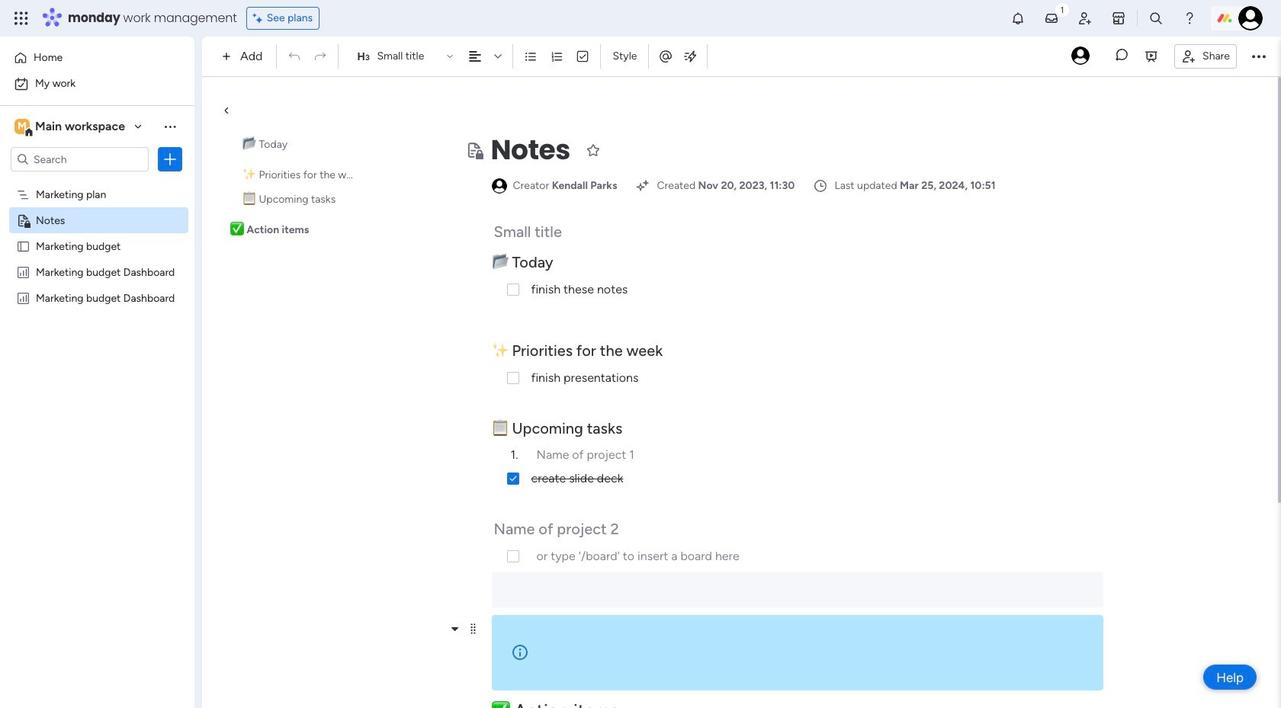 Task type: describe. For each thing, give the bounding box(es) containing it.
monday marketplace image
[[1112, 11, 1127, 26]]

1 image
[[1056, 1, 1070, 18]]

workspace selection element
[[14, 117, 127, 137]]

mention image
[[659, 48, 674, 64]]

numbered list image
[[550, 50, 564, 63]]

select product image
[[14, 11, 29, 26]]

dynamic values image
[[683, 49, 698, 64]]

notifications image
[[1011, 11, 1026, 26]]

workspace image
[[14, 118, 30, 135]]

menu image
[[468, 623, 479, 635]]

board activity image
[[1072, 46, 1090, 64]]

see plans image
[[253, 10, 267, 27]]

help image
[[1182, 11, 1198, 26]]

options image
[[162, 152, 178, 167]]

v2 ellipsis image
[[1253, 47, 1266, 66]]

bulleted list image
[[524, 50, 538, 63]]



Task type: vqa. For each thing, say whether or not it's contained in the screenshot.
Menu
no



Task type: locate. For each thing, give the bounding box(es) containing it.
public board image
[[16, 239, 31, 253]]

public dashboard image
[[16, 291, 31, 305]]

invite members image
[[1078, 11, 1093, 26]]

search everything image
[[1149, 11, 1164, 26]]

None field
[[487, 130, 574, 170]]

add to favorites image
[[586, 142, 601, 158]]

workspace options image
[[162, 119, 178, 134]]

public dashboard image
[[16, 265, 31, 279]]

kendall parks image
[[1239, 6, 1263, 31]]

update feed image
[[1044, 11, 1060, 26]]

checklist image
[[576, 50, 590, 63]]

0 vertical spatial option
[[9, 46, 185, 70]]

list box
[[0, 178, 195, 517]]

private board image
[[16, 213, 31, 227]]

2 vertical spatial option
[[0, 180, 195, 183]]

option
[[9, 46, 185, 70], [9, 72, 185, 96], [0, 180, 195, 183]]

1 vertical spatial option
[[9, 72, 185, 96]]

Search in workspace field
[[32, 151, 127, 168]]

private board image
[[465, 141, 483, 159]]



